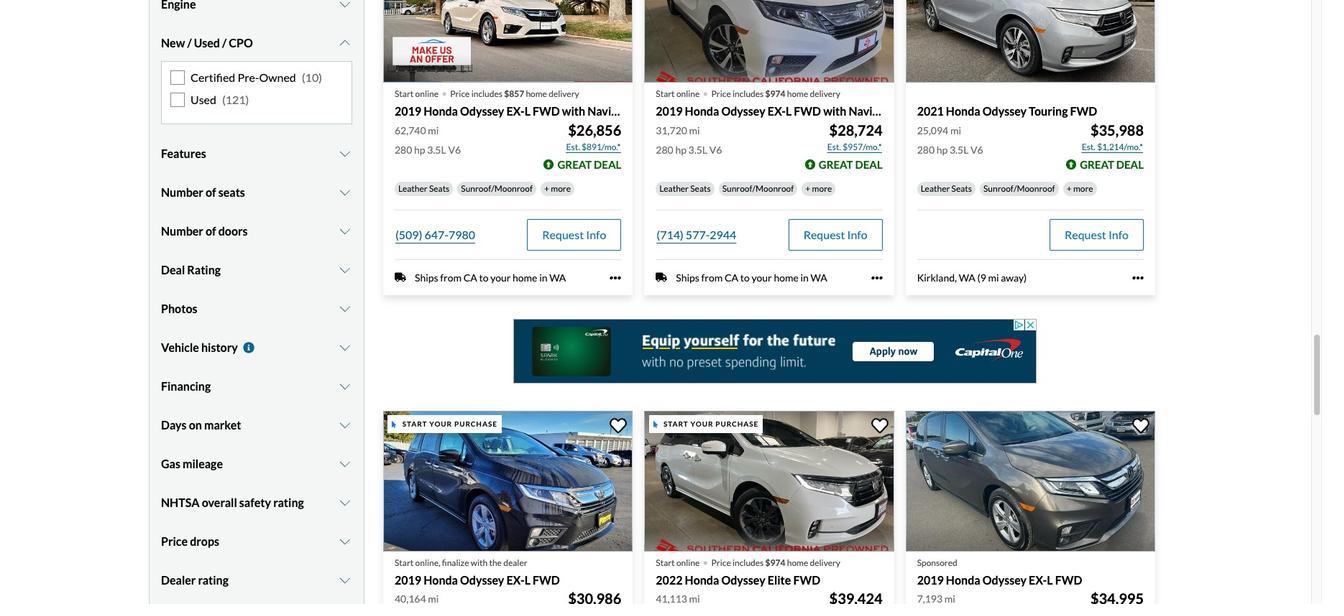 Task type: describe. For each thing, give the bounding box(es) containing it.
lunar silver metallic 2021 honda odyssey touring fwd minivan front-wheel drive automatic image
[[906, 0, 1156, 83]]

62,740
[[395, 124, 426, 136]]

25,094 mi 280 hp 3.5l v6
[[917, 124, 983, 156]]

great deal for $26,856
[[558, 158, 622, 171]]

start right mouse pointer icon
[[664, 420, 689, 429]]

new / used / cpo
[[161, 36, 253, 49]]

fwd inside start online · price includes $857 home delivery 2019 honda odyssey ex-l fwd with navigation and res
[[533, 105, 560, 118]]

l inside start online · price includes $974 home delivery 2019 honda odyssey ex-l fwd with navigation and res
[[786, 105, 792, 118]]

used inside dropdown button
[[194, 36, 220, 49]]

vehicle
[[161, 341, 199, 355]]

est. for $26,856
[[566, 141, 580, 152]]

to for $28,724
[[740, 271, 750, 284]]

chevron down image for features
[[338, 148, 352, 160]]

new / used / cpo button
[[161, 25, 352, 61]]

hp for $26,856
[[414, 143, 425, 156]]

start inside start online, finalize with the dealer 2019 honda odyssey ex-l fwd
[[395, 558, 414, 568]]

mouse pointer image
[[392, 421, 397, 428]]

280 for $26,856
[[395, 143, 412, 156]]

$28,724 est. $957/mo.*
[[828, 121, 883, 152]]

market
[[204, 419, 241, 432]]

mi for $35,988
[[951, 124, 961, 136]]

31,720 mi 280 hp 3.5l v6
[[656, 124, 722, 156]]

home for start online · price includes $974 home delivery 2022 honda odyssey elite fwd
[[787, 558, 808, 568]]

hp for $28,724
[[675, 143, 687, 156]]

2019 inside start online · price includes $857 home delivery 2019 honda odyssey ex-l fwd with navigation and res
[[395, 105, 421, 118]]

3.5l for $28,724
[[689, 143, 708, 156]]

3 request info button from the left
[[1050, 219, 1144, 251]]

white 2019 honda odyssey ex-l fwd with navigation and res minivan front-wheel drive automatic image for $28,724
[[645, 0, 894, 83]]

honda inside start online · price includes $974 home delivery 2022 honda odyssey elite fwd
[[685, 573, 719, 587]]

start online, finalize with the dealer 2019 honda odyssey ex-l fwd
[[395, 558, 560, 587]]

elite
[[768, 573, 791, 587]]

ships from ca to your home in wa for $28,724
[[676, 271, 827, 284]]

dealer rating button
[[161, 563, 352, 599]]

l inside start online, finalize with the dealer 2019 honda odyssey ex-l fwd
[[525, 573, 531, 587]]

mouse pointer image
[[653, 421, 658, 428]]

odyssey inside sponsored 2019 honda odyssey ex-l fwd
[[983, 573, 1027, 587]]

(509)
[[395, 228, 422, 241]]

ex- inside start online · price includes $974 home delivery 2019 honda odyssey ex-l fwd with navigation and res
[[768, 105, 786, 118]]

deal for $26,856
[[594, 158, 622, 171]]

number of doors button
[[161, 214, 352, 250]]

mi right (9 on the right top
[[988, 271, 999, 284]]

sponsored
[[917, 558, 958, 568]]

25,094
[[917, 124, 949, 136]]

$974 for elite
[[766, 558, 786, 568]]

features
[[161, 147, 206, 160]]

seats for $35,988
[[952, 183, 972, 194]]

2021 honda odyssey touring fwd
[[917, 105, 1097, 118]]

1 / from the left
[[187, 36, 192, 49]]

delivery for $28,724
[[810, 89, 841, 99]]

· for $28,724
[[703, 79, 709, 105]]

from for $28,724
[[702, 271, 723, 284]]

more for $26,856
[[551, 183, 571, 194]]

$1,214/mo.*
[[1097, 141, 1143, 152]]

white 2019 honda odyssey ex-l fwd with navigation and res minivan front-wheel drive automatic image for $26,856
[[383, 0, 633, 83]]

fwd inside start online, finalize with the dealer 2019 honda odyssey ex-l fwd
[[533, 573, 560, 587]]

online for $26,856
[[415, 89, 439, 99]]

odyssey inside start online · price includes $857 home delivery 2019 honda odyssey ex-l fwd with navigation and res
[[460, 105, 504, 118]]

features button
[[161, 136, 352, 172]]

chevron down image for price drops
[[338, 537, 352, 548]]

$857
[[504, 89, 524, 99]]

est. $1,214/mo.* button
[[1081, 140, 1144, 154]]

dealer
[[504, 558, 527, 568]]

v6 for $35,988
[[971, 143, 983, 156]]

+ more for $35,988
[[1067, 183, 1093, 194]]

overall
[[202, 496, 237, 510]]

sunroof/moonroof for $35,988
[[984, 183, 1055, 194]]

honda inside start online, finalize with the dealer 2019 honda odyssey ex-l fwd
[[424, 573, 458, 587]]

price for start online · price includes $974 home delivery 2019 honda odyssey ex-l fwd with navigation and res
[[712, 89, 731, 99]]

3 request from the left
[[1065, 228, 1107, 241]]

62,740 mi 280 hp 3.5l v6
[[395, 124, 461, 156]]

includes inside start online · price includes $974 home delivery 2022 honda odyssey elite fwd
[[733, 558, 764, 568]]

the
[[489, 558, 502, 568]]

away)
[[1001, 271, 1027, 284]]

2022
[[656, 573, 683, 587]]

great deal for $35,988
[[1080, 158, 1144, 171]]

wa for $28,724
[[811, 271, 827, 284]]

cpo
[[229, 36, 253, 49]]

(714)
[[657, 228, 684, 241]]

chevron down image for nhtsa overall safety rating
[[338, 498, 352, 509]]

and for $28,724
[[908, 105, 927, 118]]

ellipsis h image for $28,724
[[871, 272, 883, 284]]

gas
[[161, 457, 180, 471]]

number of seats
[[161, 186, 245, 199]]

truck image for $26,856
[[395, 272, 406, 283]]

finalize
[[442, 558, 469, 568]]

deal rating button
[[161, 253, 352, 288]]

seats
[[218, 186, 245, 199]]

used (121)
[[191, 93, 249, 106]]

info circle image
[[241, 342, 256, 354]]

1 chevron down image from the top
[[338, 0, 352, 10]]

3.5l for $35,988
[[950, 143, 969, 156]]

deal rating
[[161, 263, 221, 277]]

280 for $28,724
[[656, 143, 674, 156]]

ca for $28,724
[[725, 271, 739, 284]]

nhtsa overall safety rating button
[[161, 486, 352, 521]]

chevron down image for dealer rating
[[338, 575, 352, 587]]

chevron down image for new / used / cpo
[[338, 37, 352, 49]]

res for $28,724
[[929, 105, 949, 118]]

l inside sponsored 2019 honda odyssey ex-l fwd
[[1047, 573, 1053, 587]]

start online · price includes $974 home delivery 2019 honda odyssey ex-l fwd with navigation and res
[[656, 79, 949, 118]]

of for doors
[[206, 224, 216, 238]]

great for $35,988
[[1080, 158, 1114, 171]]

$35,988
[[1091, 121, 1144, 138]]

financing
[[161, 380, 211, 393]]

deal
[[161, 263, 185, 277]]

vehicle history button
[[161, 330, 352, 366]]

truck image for $28,724
[[656, 272, 668, 283]]

$35,988 est. $1,214/mo.*
[[1082, 121, 1144, 152]]

res for $26,856
[[668, 105, 688, 118]]

3 request info from the left
[[1065, 228, 1129, 241]]

to for $26,856
[[479, 271, 489, 284]]

request for $26,856
[[542, 228, 584, 241]]

with for $26,856
[[562, 105, 585, 118]]

(10)
[[302, 70, 322, 84]]

(9
[[978, 271, 986, 284]]

start your purchase for ·
[[664, 420, 759, 429]]

number of seats button
[[161, 175, 352, 211]]

pre-
[[238, 70, 259, 84]]

price for start online · price includes $974 home delivery 2022 honda odyssey elite fwd
[[712, 558, 731, 568]]

leather for $28,724
[[660, 183, 689, 194]]

gas mileage
[[161, 457, 223, 471]]

sponsored 2019 honda odyssey ex-l fwd
[[917, 558, 1082, 587]]

rating
[[187, 263, 221, 277]]

certified
[[191, 70, 235, 84]]

photos
[[161, 302, 197, 316]]

est. $891/mo.* button
[[566, 140, 622, 154]]

odyssey inside start online · price includes $974 home delivery 2022 honda odyssey elite fwd
[[722, 573, 766, 587]]

great for $26,856
[[558, 158, 592, 171]]

kirkland,
[[917, 271, 957, 284]]

1 vertical spatial used
[[191, 93, 216, 106]]

financing button
[[161, 369, 352, 405]]

start online · price includes $857 home delivery 2019 honda odyssey ex-l fwd with navigation and res
[[395, 79, 688, 118]]

nhtsa
[[161, 496, 200, 510]]

delivery for $26,856
[[549, 89, 579, 99]]

mileage
[[183, 457, 223, 471]]

ellipsis h image for $26,856
[[610, 272, 622, 284]]

leather seats for $26,856
[[398, 183, 450, 194]]

chevron down image for financing
[[338, 381, 352, 393]]

safety
[[239, 496, 271, 510]]

and for $26,856
[[646, 105, 665, 118]]

leather seats for $28,724
[[660, 183, 711, 194]]

drops
[[190, 535, 219, 549]]

in for $28,724
[[801, 271, 809, 284]]

fwd inside start online · price includes $974 home delivery 2019 honda odyssey ex-l fwd with navigation and res
[[794, 105, 821, 118]]

from for $26,856
[[440, 271, 462, 284]]

in for $26,856
[[539, 271, 548, 284]]

hp for $35,988
[[937, 143, 948, 156]]

honda inside start online · price includes $974 home delivery 2019 honda odyssey ex-l fwd with navigation and res
[[685, 105, 719, 118]]

wa for $26,856
[[550, 271, 566, 284]]

dealer
[[161, 574, 196, 588]]

chevron down image for days on market
[[338, 420, 352, 432]]

price drops
[[161, 535, 219, 549]]

$26,856 est. $891/mo.*
[[566, 121, 622, 152]]

(509) 647-7980 button
[[395, 219, 476, 251]]

577-
[[686, 228, 710, 241]]

request for $28,724
[[804, 228, 845, 241]]

number of doors
[[161, 224, 248, 238]]

online for $28,724
[[677, 89, 700, 99]]

days
[[161, 419, 187, 432]]



Task type: vqa. For each thing, say whether or not it's contained in the screenshot.
chevron down image for Days on market
yes



Task type: locate. For each thing, give the bounding box(es) containing it.
280 inside 25,094 mi 280 hp 3.5l v6
[[917, 143, 935, 156]]

+ more down est. $1,214/mo.* button
[[1067, 183, 1093, 194]]

280 down 62,740
[[395, 143, 412, 156]]

request info
[[542, 228, 606, 241], [804, 228, 868, 241], [1065, 228, 1129, 241]]

+ for $28,724
[[806, 183, 811, 194]]

honda up 62,740 mi 280 hp 3.5l v6
[[424, 105, 458, 118]]

2 great from the left
[[819, 158, 853, 171]]

purchase for ·
[[716, 420, 759, 429]]

leather for $26,856
[[398, 183, 428, 194]]

1 horizontal spatial ca
[[725, 271, 739, 284]]

2 + more from the left
[[806, 183, 832, 194]]

sunroof/moonroof for $26,856
[[461, 183, 533, 194]]

v6 inside 25,094 mi 280 hp 3.5l v6
[[971, 143, 983, 156]]

$28,724
[[830, 121, 883, 138]]

1 vertical spatial of
[[206, 224, 216, 238]]

wa
[[550, 271, 566, 284], [811, 271, 827, 284], [959, 271, 976, 284]]

mi right 25,094
[[951, 124, 961, 136]]

home for start online · price includes $974 home delivery 2019 honda odyssey ex-l fwd with navigation and res
[[787, 89, 808, 99]]

2019 inside sponsored 2019 honda odyssey ex-l fwd
[[917, 573, 944, 587]]

0 horizontal spatial /
[[187, 36, 192, 49]]

ships from ca to your home in wa for $26,856
[[415, 271, 566, 284]]

est. inside the $28,724 est. $957/mo.*
[[828, 141, 841, 152]]

1 vertical spatial number
[[161, 224, 203, 238]]

price inside start online · price includes $857 home delivery 2019 honda odyssey ex-l fwd with navigation and res
[[450, 89, 470, 99]]

3 v6 from the left
[[971, 143, 983, 156]]

1 $974 from the top
[[766, 89, 786, 99]]

rating right dealer
[[198, 574, 229, 588]]

1 vertical spatial $974
[[766, 558, 786, 568]]

1 truck image from the left
[[395, 272, 406, 283]]

leather up "(509)"
[[398, 183, 428, 194]]

chevron down image inside vehicle history dropdown button
[[338, 342, 352, 354]]

honda down sponsored
[[946, 573, 981, 587]]

0 horizontal spatial white 2019 honda odyssey ex-l fwd with navigation and res minivan front-wheel drive automatic image
[[383, 0, 633, 83]]

of
[[206, 186, 216, 199], [206, 224, 216, 238]]

home inside start online · price includes $857 home delivery 2019 honda odyssey ex-l fwd with navigation and res
[[526, 89, 547, 99]]

0 horizontal spatial start your purchase
[[402, 420, 498, 429]]

seats up 647- at the top left of page
[[429, 183, 450, 194]]

2 est. from the left
[[828, 141, 841, 152]]

1 more from the left
[[551, 183, 571, 194]]

0 horizontal spatial est.
[[566, 141, 580, 152]]

online
[[415, 89, 439, 99], [677, 89, 700, 99], [677, 558, 700, 568]]

2 request info button from the left
[[789, 219, 883, 251]]

leather up (714)
[[660, 183, 689, 194]]

chevron down image inside "features" dropdown button
[[338, 148, 352, 160]]

1 start your purchase from the left
[[402, 420, 498, 429]]

start inside start online · price includes $974 home delivery 2019 honda odyssey ex-l fwd with navigation and res
[[656, 89, 675, 99]]

start inside start online · price includes $974 home delivery 2022 honda odyssey elite fwd
[[656, 558, 675, 568]]

2019 inside start online · price includes $974 home delivery 2019 honda odyssey ex-l fwd with navigation and res
[[656, 105, 683, 118]]

honda inside start online · price includes $857 home delivery 2019 honda odyssey ex-l fwd with navigation and res
[[424, 105, 458, 118]]

1 great from the left
[[558, 158, 592, 171]]

1 horizontal spatial hp
[[675, 143, 687, 156]]

online up 2022
[[677, 558, 700, 568]]

ca
[[464, 271, 477, 284], [725, 271, 739, 284]]

2019 up 31,720
[[656, 105, 683, 118]]

hp inside 25,094 mi 280 hp 3.5l v6
[[937, 143, 948, 156]]

est.
[[566, 141, 580, 152], [828, 141, 841, 152], [1082, 141, 1096, 152]]

1 horizontal spatial /
[[222, 36, 227, 49]]

honda down "online,"
[[424, 573, 458, 587]]

odyssey inside start online, finalize with the dealer 2019 honda odyssey ex-l fwd
[[460, 573, 504, 587]]

1 + more from the left
[[544, 183, 571, 194]]

with inside start online · price includes $857 home delivery 2019 honda odyssey ex-l fwd with navigation and res
[[562, 105, 585, 118]]

odyssey
[[460, 105, 504, 118], [722, 105, 766, 118], [983, 105, 1027, 118], [460, 573, 504, 587], [722, 573, 766, 587], [983, 573, 1027, 587]]

2 of from the top
[[206, 224, 216, 238]]

more down est. $891/mo.* button
[[551, 183, 571, 194]]

truck image down (714)
[[656, 272, 668, 283]]

1 of from the top
[[206, 186, 216, 199]]

2 wa from the left
[[811, 271, 827, 284]]

2 horizontal spatial great deal
[[1080, 158, 1144, 171]]

deal down $957/mo.*
[[855, 158, 883, 171]]

your
[[491, 271, 511, 284], [752, 271, 772, 284], [429, 420, 452, 429], [691, 420, 714, 429]]

used
[[194, 36, 220, 49], [191, 93, 216, 106]]

0 horizontal spatial great deal
[[558, 158, 622, 171]]

2019 down sponsored
[[917, 573, 944, 587]]

ships down (714) 577-2944 button
[[676, 271, 700, 284]]

price inside start online · price includes $974 home delivery 2019 honda odyssey ex-l fwd with navigation and res
[[712, 89, 731, 99]]

price inside dropdown button
[[161, 535, 188, 549]]

2 v6 from the left
[[710, 143, 722, 156]]

from
[[440, 271, 462, 284], [702, 271, 723, 284]]

1 horizontal spatial res
[[929, 105, 949, 118]]

1 horizontal spatial 280
[[656, 143, 674, 156]]

2 chevron down image from the top
[[338, 37, 352, 49]]

start your purchase right mouse pointer icon
[[664, 420, 759, 429]]

1 horizontal spatial + more
[[806, 183, 832, 194]]

includes inside start online · price includes $974 home delivery 2019 honda odyssey ex-l fwd with navigation and res
[[733, 89, 764, 99]]

certified pre-owned (10)
[[191, 70, 322, 84]]

online inside start online · price includes $974 home delivery 2022 honda odyssey elite fwd
[[677, 558, 700, 568]]

2 horizontal spatial with
[[823, 105, 847, 118]]

1 horizontal spatial great deal
[[819, 158, 883, 171]]

delivery inside start online · price includes $857 home delivery 2019 honda odyssey ex-l fwd with navigation and res
[[549, 89, 579, 99]]

honda right 2022
[[685, 573, 719, 587]]

1 horizontal spatial 3.5l
[[689, 143, 708, 156]]

more down est. $957/mo.* button
[[812, 183, 832, 194]]

with up $28,724
[[823, 105, 847, 118]]

ex- inside start online · price includes $857 home delivery 2019 honda odyssey ex-l fwd with navigation and res
[[507, 105, 525, 118]]

home inside start online · price includes $974 home delivery 2022 honda odyssey elite fwd
[[787, 558, 808, 568]]

2 number from the top
[[161, 224, 203, 238]]

2 seats from the left
[[690, 183, 711, 194]]

and inside start online · price includes $857 home delivery 2019 honda odyssey ex-l fwd with navigation and res
[[646, 105, 665, 118]]

black 2019 honda odyssey ex-l fwd minivan front-wheel drive 9-speed automatic image
[[383, 411, 633, 552]]

3.5l inside 25,094 mi 280 hp 3.5l v6
[[950, 143, 969, 156]]

history
[[201, 341, 238, 355]]

0 horizontal spatial navigation
[[588, 105, 644, 118]]

chevron down image inside new / used / cpo dropdown button
[[338, 37, 352, 49]]

white 2019 honda odyssey ex-l fwd with navigation and res minivan front-wheel drive automatic image
[[383, 0, 633, 83], [645, 0, 894, 83]]

ellipsis h image
[[1133, 272, 1144, 284]]

price inside start online · price includes $974 home delivery 2022 honda odyssey elite fwd
[[712, 558, 731, 568]]

est. for $28,724
[[828, 141, 841, 152]]

0 horizontal spatial more
[[551, 183, 571, 194]]

chevron down image for deal rating
[[338, 265, 352, 276]]

2 horizontal spatial request info button
[[1050, 219, 1144, 251]]

· inside start online · price includes $974 home delivery 2019 honda odyssey ex-l fwd with navigation and res
[[703, 79, 709, 105]]

chevron down image
[[338, 0, 352, 10], [338, 37, 352, 49], [338, 187, 352, 199], [338, 226, 352, 237], [338, 265, 352, 276], [338, 304, 352, 315], [338, 459, 352, 470], [338, 575, 352, 587]]

1 horizontal spatial purchase
[[716, 420, 759, 429]]

1 horizontal spatial start your purchase
[[664, 420, 759, 429]]

6 chevron down image from the top
[[338, 304, 352, 315]]

1 est. from the left
[[566, 141, 580, 152]]

photos button
[[161, 291, 352, 327]]

info
[[586, 228, 606, 241], [847, 228, 868, 241], [1109, 228, 1129, 241]]

mi for $26,856
[[428, 124, 439, 136]]

great deal down est. $891/mo.* button
[[558, 158, 622, 171]]

est. $957/mo.* button
[[827, 140, 883, 154]]

vehicle history
[[161, 341, 238, 355]]

gas mileage button
[[161, 447, 352, 483]]

odyssey inside start online · price includes $974 home delivery 2019 honda odyssey ex-l fwd with navigation and res
[[722, 105, 766, 118]]

3 great deal from the left
[[1080, 158, 1144, 171]]

and inside start online · price includes $974 home delivery 2019 honda odyssey ex-l fwd with navigation and res
[[908, 105, 927, 118]]

1 horizontal spatial white 2019 honda odyssey ex-l fwd with navigation and res minivan front-wheel drive automatic image
[[645, 0, 894, 83]]

1 ellipsis h image from the left
[[610, 272, 622, 284]]

navigation inside start online · price includes $974 home delivery 2019 honda odyssey ex-l fwd with navigation and res
[[849, 105, 905, 118]]

0 horizontal spatial ca
[[464, 271, 477, 284]]

hp inside 31,720 mi 280 hp 3.5l v6
[[675, 143, 687, 156]]

2 chevron down image from the top
[[338, 342, 352, 354]]

2 horizontal spatial hp
[[937, 143, 948, 156]]

2019 down "online,"
[[395, 573, 421, 587]]

hp down 62,740
[[414, 143, 425, 156]]

1 hp from the left
[[414, 143, 425, 156]]

1 ships from ca to your home in wa from the left
[[415, 271, 566, 284]]

owned
[[259, 70, 296, 84]]

touring
[[1029, 105, 1068, 118]]

2 leather from the left
[[660, 183, 689, 194]]

0 horizontal spatial request
[[542, 228, 584, 241]]

2 more from the left
[[812, 183, 832, 194]]

1 horizontal spatial leather
[[660, 183, 689, 194]]

1 horizontal spatial in
[[801, 271, 809, 284]]

1 vertical spatial rating
[[198, 574, 229, 588]]

navigation up $26,856 on the top left
[[588, 105, 644, 118]]

chevron down image for photos
[[338, 304, 352, 315]]

·
[[442, 79, 447, 105], [703, 79, 709, 105], [703, 548, 709, 574]]

2 horizontal spatial wa
[[959, 271, 976, 284]]

2 ships from ca to your home in wa from the left
[[676, 271, 827, 284]]

v6 for $28,724
[[710, 143, 722, 156]]

2 horizontal spatial sunroof/moonroof
[[984, 183, 1055, 194]]

deal for $28,724
[[855, 158, 883, 171]]

7 chevron down image from the top
[[338, 459, 352, 470]]

0 vertical spatial used
[[194, 36, 220, 49]]

days on market button
[[161, 408, 352, 444]]

chevron down image inside 'number of doors' dropdown button
[[338, 226, 352, 237]]

mi inside 25,094 mi 280 hp 3.5l v6
[[951, 124, 961, 136]]

2 horizontal spatial seats
[[952, 183, 972, 194]]

request info for $28,724
[[804, 228, 868, 241]]

ships down (509) 647-7980 button
[[415, 271, 438, 284]]

1 horizontal spatial v6
[[710, 143, 722, 156]]

2 horizontal spatial more
[[1074, 183, 1093, 194]]

1 3.5l from the left
[[427, 143, 446, 156]]

request info for $26,856
[[542, 228, 606, 241]]

1 v6 from the left
[[448, 143, 461, 156]]

$957/mo.*
[[843, 141, 882, 152]]

647-
[[425, 228, 449, 241]]

1 number from the top
[[161, 186, 203, 199]]

280 down 25,094
[[917, 143, 935, 156]]

l
[[525, 105, 531, 118], [786, 105, 792, 118], [525, 573, 531, 587], [1047, 573, 1053, 587]]

v6 for $26,856
[[448, 143, 461, 156]]

1 white 2019 honda odyssey ex-l fwd with navigation and res minivan front-wheel drive automatic image from the left
[[383, 0, 633, 83]]

0 horizontal spatial ships from ca to your home in wa
[[415, 271, 566, 284]]

2 3.5l from the left
[[689, 143, 708, 156]]

1 horizontal spatial ships from ca to your home in wa
[[676, 271, 827, 284]]

request info button for $28,724
[[789, 219, 883, 251]]

new
[[161, 36, 185, 49]]

includes for $26,856
[[471, 89, 503, 99]]

3 more from the left
[[1074, 183, 1093, 194]]

honda inside sponsored 2019 honda odyssey ex-l fwd
[[946, 573, 981, 587]]

· inside start online · price includes $974 home delivery 2022 honda odyssey elite fwd
[[703, 548, 709, 574]]

est. inside the $35,988 est. $1,214/mo.*
[[1082, 141, 1096, 152]]

1 horizontal spatial sunroof/moonroof
[[722, 183, 794, 194]]

advertisement region
[[513, 319, 1037, 384]]

leather for $35,988
[[921, 183, 950, 194]]

1 request info button from the left
[[527, 219, 622, 251]]

280 down 31,720
[[656, 143, 674, 156]]

purchase for finalize
[[454, 420, 498, 429]]

hp down 31,720
[[675, 143, 687, 156]]

number up deal rating
[[161, 224, 203, 238]]

3 chevron down image from the top
[[338, 187, 352, 199]]

sunroof/moonroof
[[461, 183, 533, 194], [722, 183, 794, 194], [984, 183, 1055, 194]]

and up 25,094
[[908, 105, 927, 118]]

0 horizontal spatial truck image
[[395, 272, 406, 283]]

1 ships from the left
[[415, 271, 438, 284]]

1 deal from the left
[[594, 158, 622, 171]]

2 horizontal spatial v6
[[971, 143, 983, 156]]

leather seats down 25,094 mi 280 hp 3.5l v6
[[921, 183, 972, 194]]

navigation inside start online · price includes $857 home delivery 2019 honda odyssey ex-l fwd with navigation and res
[[588, 105, 644, 118]]

1 request info from the left
[[542, 228, 606, 241]]

1 horizontal spatial truck image
[[656, 272, 668, 283]]

used right new
[[194, 36, 220, 49]]

3 est. from the left
[[1082, 141, 1096, 152]]

request info button for $26,856
[[527, 219, 622, 251]]

0 horizontal spatial ships
[[415, 271, 438, 284]]

2 horizontal spatial leather seats
[[921, 183, 972, 194]]

0 horizontal spatial from
[[440, 271, 462, 284]]

navigation for $28,724
[[849, 105, 905, 118]]

0 vertical spatial $974
[[766, 89, 786, 99]]

start up 2022
[[656, 558, 675, 568]]

0 horizontal spatial seats
[[429, 183, 450, 194]]

2 purchase from the left
[[716, 420, 759, 429]]

est. down $26,856 on the top left
[[566, 141, 580, 152]]

1 horizontal spatial leather seats
[[660, 183, 711, 194]]

(714) 577-2944
[[657, 228, 737, 241]]

1 request from the left
[[542, 228, 584, 241]]

3 deal from the left
[[1117, 158, 1144, 171]]

ca down the 7980 at the left top of the page
[[464, 271, 477, 284]]

1 leather seats from the left
[[398, 183, 450, 194]]

0 horizontal spatial leather seats
[[398, 183, 450, 194]]

2 ellipsis h image from the left
[[871, 272, 883, 284]]

0 horizontal spatial hp
[[414, 143, 425, 156]]

mi inside 31,720 mi 280 hp 3.5l v6
[[689, 124, 700, 136]]

includes inside start online · price includes $857 home delivery 2019 honda odyssey ex-l fwd with navigation and res
[[471, 89, 503, 99]]

number inside 'number of doors' dropdown button
[[161, 224, 203, 238]]

2 res from the left
[[929, 105, 949, 118]]

great deal
[[558, 158, 622, 171], [819, 158, 883, 171], [1080, 158, 1144, 171]]

on
[[189, 419, 202, 432]]

online up 62,740
[[415, 89, 439, 99]]

seats for $26,856
[[429, 183, 450, 194]]

1 horizontal spatial seats
[[690, 183, 711, 194]]

includes for $28,724
[[733, 89, 764, 99]]

number
[[161, 186, 203, 199], [161, 224, 203, 238]]

navigation up $28,724
[[849, 105, 905, 118]]

of for seats
[[206, 186, 216, 199]]

est. left $1,214/mo.*
[[1082, 141, 1096, 152]]

0 horizontal spatial +
[[544, 183, 549, 194]]

2 horizontal spatial 3.5l
[[950, 143, 969, 156]]

seats up 577-
[[690, 183, 711, 194]]

3 3.5l from the left
[[950, 143, 969, 156]]

leather seats up (714) 577-2944
[[660, 183, 711, 194]]

great down est. $957/mo.* button
[[819, 158, 853, 171]]

ex- inside start online, finalize with the dealer 2019 honda odyssey ex-l fwd
[[507, 573, 525, 587]]

number for number of doors
[[161, 224, 203, 238]]

280 for $35,988
[[917, 143, 935, 156]]

truck image down "(509)"
[[395, 272, 406, 283]]

truck image
[[395, 272, 406, 283], [656, 272, 668, 283]]

3 great from the left
[[1080, 158, 1114, 171]]

chevron down image inside nhtsa overall safety rating dropdown button
[[338, 498, 352, 509]]

v6 inside 31,720 mi 280 hp 3.5l v6
[[710, 143, 722, 156]]

1 purchase from the left
[[454, 420, 498, 429]]

0 horizontal spatial rating
[[198, 574, 229, 588]]

v6 inside 62,740 mi 280 hp 3.5l v6
[[448, 143, 461, 156]]

home inside start online · price includes $974 home delivery 2019 honda odyssey ex-l fwd with navigation and res
[[787, 89, 808, 99]]

chevron down image inside gas mileage dropdown button
[[338, 459, 352, 470]]

3 wa from the left
[[959, 271, 976, 284]]

3 + from the left
[[1067, 183, 1072, 194]]

0 horizontal spatial 3.5l
[[427, 143, 446, 156]]

online inside start online · price includes $857 home delivery 2019 honda odyssey ex-l fwd with navigation and res
[[415, 89, 439, 99]]

seats down 25,094 mi 280 hp 3.5l v6
[[952, 183, 972, 194]]

2 deal from the left
[[855, 158, 883, 171]]

$974 inside start online · price includes $974 home delivery 2022 honda odyssey elite fwd
[[766, 558, 786, 568]]

2 hp from the left
[[675, 143, 687, 156]]

start your purchase for finalize
[[402, 420, 498, 429]]

and
[[646, 105, 665, 118], [908, 105, 927, 118]]

mi for $28,724
[[689, 124, 700, 136]]

price drops button
[[161, 524, 352, 560]]

(714) 577-2944 button
[[656, 219, 737, 251]]

with inside start online · price includes $974 home delivery 2019 honda odyssey ex-l fwd with navigation and res
[[823, 105, 847, 118]]

deal down $891/mo.*
[[594, 158, 622, 171]]

navigation for $26,856
[[588, 105, 644, 118]]

1 horizontal spatial est.
[[828, 141, 841, 152]]

31,720
[[656, 124, 687, 136]]

3.5l inside 31,720 mi 280 hp 3.5l v6
[[689, 143, 708, 156]]

more for $28,724
[[812, 183, 832, 194]]

ex- inside sponsored 2019 honda odyssey ex-l fwd
[[1029, 573, 1047, 587]]

1 horizontal spatial rating
[[273, 496, 304, 510]]

1 ca from the left
[[464, 271, 477, 284]]

days on market
[[161, 419, 241, 432]]

0 horizontal spatial to
[[479, 271, 489, 284]]

+ more for $28,724
[[806, 183, 832, 194]]

with inside start online, finalize with the dealer 2019 honda odyssey ex-l fwd
[[471, 558, 488, 568]]

1 horizontal spatial with
[[562, 105, 585, 118]]

1 leather from the left
[[398, 183, 428, 194]]

chevron down image inside price drops dropdown button
[[338, 537, 352, 548]]

/
[[187, 36, 192, 49], [222, 36, 227, 49]]

leather
[[398, 183, 428, 194], [660, 183, 689, 194], [921, 183, 950, 194]]

· right 2022
[[703, 548, 709, 574]]

great deal down est. $957/mo.* button
[[819, 158, 883, 171]]

info for $26,856
[[586, 228, 606, 241]]

+ more down est. $891/mo.* button
[[544, 183, 571, 194]]

2 horizontal spatial 280
[[917, 143, 935, 156]]

$891/mo.*
[[582, 141, 621, 152]]

start left "online,"
[[395, 558, 414, 568]]

deal for $35,988
[[1117, 158, 1144, 171]]

start up 62,740
[[395, 89, 414, 99]]

nhtsa overall safety rating
[[161, 496, 304, 510]]

ca down 2944
[[725, 271, 739, 284]]

2 horizontal spatial est.
[[1082, 141, 1096, 152]]

2944
[[710, 228, 737, 241]]

0 horizontal spatial + more
[[544, 183, 571, 194]]

start your purchase
[[402, 420, 498, 429], [664, 420, 759, 429]]

chevron down image inside deal rating dropdown button
[[338, 265, 352, 276]]

honda up 25,094 mi 280 hp 3.5l v6
[[946, 105, 981, 118]]

2 $974 from the top
[[766, 558, 786, 568]]

mi right 31,720
[[689, 124, 700, 136]]

start up 31,720
[[656, 89, 675, 99]]

sunroof/moonroof for $28,724
[[722, 183, 794, 194]]

of left the doors
[[206, 224, 216, 238]]

3 seats from the left
[[952, 183, 972, 194]]

1 info from the left
[[586, 228, 606, 241]]

more down est. $1,214/mo.* button
[[1074, 183, 1093, 194]]

ships for $26,856
[[415, 271, 438, 284]]

2 leather seats from the left
[[660, 183, 711, 194]]

5 chevron down image from the top
[[338, 265, 352, 276]]

1 to from the left
[[479, 271, 489, 284]]

8 chevron down image from the top
[[338, 575, 352, 587]]

2 truck image from the left
[[656, 272, 668, 283]]

+ more down est. $957/mo.* button
[[806, 183, 832, 194]]

2 + from the left
[[806, 183, 811, 194]]

2 in from the left
[[801, 271, 809, 284]]

chevron down image inside days on market dropdown button
[[338, 420, 352, 432]]

chevron down image inside "photos" dropdown button
[[338, 304, 352, 315]]

great down est. $1,214/mo.* button
[[1080, 158, 1114, 171]]

info for $28,724
[[847, 228, 868, 241]]

res inside start online · price includes $857 home delivery 2019 honda odyssey ex-l fwd with navigation and res
[[668, 105, 688, 118]]

honda up 31,720 mi 280 hp 3.5l v6
[[685, 105, 719, 118]]

rating inside dropdown button
[[273, 496, 304, 510]]

price for start online · price includes $857 home delivery 2019 honda odyssey ex-l fwd with navigation and res
[[450, 89, 470, 99]]

3 info from the left
[[1109, 228, 1129, 241]]

280 inside 31,720 mi 280 hp 3.5l v6
[[656, 143, 674, 156]]

2 request from the left
[[804, 228, 845, 241]]

with up $26,856 on the top left
[[562, 105, 585, 118]]

from down 2944
[[702, 271, 723, 284]]

· up 62,740 mi 280 hp 3.5l v6
[[442, 79, 447, 105]]

with left the
[[471, 558, 488, 568]]

+ for $35,988
[[1067, 183, 1072, 194]]

great deal down est. $1,214/mo.* button
[[1080, 158, 1144, 171]]

1 horizontal spatial request info
[[804, 228, 868, 241]]

great deal for $28,724
[[819, 158, 883, 171]]

3 + more from the left
[[1067, 183, 1093, 194]]

2019 inside start online, finalize with the dealer 2019 honda odyssey ex-l fwd
[[395, 573, 421, 587]]

start inside start online · price includes $857 home delivery 2019 honda odyssey ex-l fwd with navigation and res
[[395, 89, 414, 99]]

0 horizontal spatial sunroof/moonroof
[[461, 183, 533, 194]]

hp inside 62,740 mi 280 hp 3.5l v6
[[414, 143, 425, 156]]

2 from from the left
[[702, 271, 723, 284]]

ships from ca to your home in wa down 2944
[[676, 271, 827, 284]]

$26,856
[[568, 121, 622, 138]]

delivery inside start online · price includes $974 home delivery 2022 honda odyssey elite fwd
[[810, 558, 841, 568]]

1 from from the left
[[440, 271, 462, 284]]

rating right safety
[[273, 496, 304, 510]]

+ for $26,856
[[544, 183, 549, 194]]

includes
[[471, 89, 503, 99], [733, 89, 764, 99], [733, 558, 764, 568]]

+ more for $26,856
[[544, 183, 571, 194]]

online up 31,720
[[677, 89, 700, 99]]

delivery inside start online · price includes $974 home delivery 2019 honda odyssey ex-l fwd with navigation and res
[[810, 89, 841, 99]]

0 horizontal spatial purchase
[[454, 420, 498, 429]]

home
[[526, 89, 547, 99], [787, 89, 808, 99], [513, 271, 537, 284], [774, 271, 799, 284], [787, 558, 808, 568]]

chevron down image inside the financing dropdown button
[[338, 381, 352, 393]]

0 horizontal spatial deal
[[594, 158, 622, 171]]

to
[[479, 271, 489, 284], [740, 271, 750, 284]]

2 white 2019 honda odyssey ex-l fwd with navigation and res minivan front-wheel drive automatic image from the left
[[645, 0, 894, 83]]

2 navigation from the left
[[849, 105, 905, 118]]

chevron down image for number of doors
[[338, 226, 352, 237]]

0 horizontal spatial and
[[646, 105, 665, 118]]

home for start online · price includes $857 home delivery 2019 honda odyssey ex-l fwd with navigation and res
[[526, 89, 547, 99]]

2 horizontal spatial + more
[[1067, 183, 1093, 194]]

+
[[544, 183, 549, 194], [806, 183, 811, 194], [1067, 183, 1072, 194]]

1 horizontal spatial great
[[819, 158, 853, 171]]

dealer rating
[[161, 574, 229, 588]]

3 leather seats from the left
[[921, 183, 972, 194]]

0 horizontal spatial leather
[[398, 183, 428, 194]]

2 info from the left
[[847, 228, 868, 241]]

/ right new
[[187, 36, 192, 49]]

and up 31,720
[[646, 105, 665, 118]]

ellipsis h image
[[610, 272, 622, 284], [871, 272, 883, 284]]

· up 31,720 mi 280 hp 3.5l v6
[[703, 79, 709, 105]]

1 horizontal spatial deal
[[855, 158, 883, 171]]

2 horizontal spatial info
[[1109, 228, 1129, 241]]

2 horizontal spatial deal
[[1117, 158, 1144, 171]]

great down est. $891/mo.* button
[[558, 158, 592, 171]]

online inside start online · price includes $974 home delivery 2019 honda odyssey ex-l fwd with navigation and res
[[677, 89, 700, 99]]

chevron down image inside "dealer rating" dropdown button
[[338, 575, 352, 587]]

2 horizontal spatial request info
[[1065, 228, 1129, 241]]

0 horizontal spatial ellipsis h image
[[610, 272, 622, 284]]

4 chevron down image from the top
[[338, 226, 352, 237]]

3.5l for $26,856
[[427, 143, 446, 156]]

0 horizontal spatial request info button
[[527, 219, 622, 251]]

gray 2019 honda odyssey ex-l fwd minivan front-wheel drive 9-speed automatic image
[[906, 411, 1156, 552]]

start online · price includes $974 home delivery 2022 honda odyssey elite fwd
[[656, 548, 841, 587]]

1 horizontal spatial request info button
[[789, 219, 883, 251]]

2 ships from the left
[[676, 271, 700, 284]]

2 and from the left
[[908, 105, 927, 118]]

1 + from the left
[[544, 183, 549, 194]]

leather seats up (509) 647-7980
[[398, 183, 450, 194]]

2 horizontal spatial request
[[1065, 228, 1107, 241]]

2 ca from the left
[[725, 271, 739, 284]]

1 seats from the left
[[429, 183, 450, 194]]

3 280 from the left
[[917, 143, 935, 156]]

ships for $28,724
[[676, 271, 700, 284]]

1 horizontal spatial to
[[740, 271, 750, 284]]

2 horizontal spatial great
[[1080, 158, 1114, 171]]

more for $35,988
[[1074, 183, 1093, 194]]

res up 31,720
[[668, 105, 688, 118]]

2021
[[917, 105, 944, 118]]

price
[[450, 89, 470, 99], [712, 89, 731, 99], [161, 535, 188, 549], [712, 558, 731, 568]]

leather seats
[[398, 183, 450, 194], [660, 183, 711, 194], [921, 183, 972, 194]]

ca for $26,856
[[464, 271, 477, 284]]

mi inside 62,740 mi 280 hp 3.5l v6
[[428, 124, 439, 136]]

ships from ca to your home in wa down the 7980 at the left top of the page
[[415, 271, 566, 284]]

1 great deal from the left
[[558, 158, 622, 171]]

rating inside dropdown button
[[198, 574, 229, 588]]

4 chevron down image from the top
[[338, 420, 352, 432]]

res up 25,094
[[929, 105, 949, 118]]

· for $26,856
[[442, 79, 447, 105]]

5 chevron down image from the top
[[338, 498, 352, 509]]

1 horizontal spatial ellipsis h image
[[871, 272, 883, 284]]

kirkland, wa (9 mi away)
[[917, 271, 1027, 284]]

res inside start online · price includes $974 home delivery 2019 honda odyssey ex-l fwd with navigation and res
[[929, 105, 949, 118]]

start right mouse pointer image
[[402, 420, 427, 429]]

leather down 25,094 mi 280 hp 3.5l v6
[[921, 183, 950, 194]]

1 in from the left
[[539, 271, 548, 284]]

1 horizontal spatial wa
[[811, 271, 827, 284]]

1 horizontal spatial request
[[804, 228, 845, 241]]

chevron down image inside number of seats dropdown button
[[338, 187, 352, 199]]

delivery
[[549, 89, 579, 99], [810, 89, 841, 99], [810, 558, 841, 568]]

number down features
[[161, 186, 203, 199]]

fwd
[[533, 105, 560, 118], [794, 105, 821, 118], [1070, 105, 1097, 118], [533, 573, 560, 587], [793, 573, 821, 587], [1055, 573, 1082, 587]]

chevron down image
[[338, 148, 352, 160], [338, 342, 352, 354], [338, 381, 352, 393], [338, 420, 352, 432], [338, 498, 352, 509], [338, 537, 352, 548]]

3.5l inside 62,740 mi 280 hp 3.5l v6
[[427, 143, 446, 156]]

(509) 647-7980
[[395, 228, 475, 241]]

$974 inside start online · price includes $974 home delivery 2019 honda odyssey ex-l fwd with navigation and res
[[766, 89, 786, 99]]

2 280 from the left
[[656, 143, 674, 156]]

0 horizontal spatial 280
[[395, 143, 412, 156]]

fwd inside start online · price includes $974 home delivery 2022 honda odyssey elite fwd
[[793, 573, 821, 587]]

0 horizontal spatial great
[[558, 158, 592, 171]]

0 vertical spatial rating
[[273, 496, 304, 510]]

number inside number of seats dropdown button
[[161, 186, 203, 199]]

1 res from the left
[[668, 105, 688, 118]]

est. for $35,988
[[1082, 141, 1096, 152]]

2 horizontal spatial +
[[1067, 183, 1072, 194]]

mi right 62,740
[[428, 124, 439, 136]]

0 horizontal spatial request info
[[542, 228, 606, 241]]

deal down $1,214/mo.*
[[1117, 158, 1144, 171]]

start your purchase right mouse pointer image
[[402, 420, 498, 429]]

3 hp from the left
[[937, 143, 948, 156]]

2 great deal from the left
[[819, 158, 883, 171]]

$974 for ex-
[[766, 89, 786, 99]]

ex-
[[507, 105, 525, 118], [768, 105, 786, 118], [507, 573, 525, 587], [1029, 573, 1047, 587]]

/ left cpo
[[222, 36, 227, 49]]

· inside start online · price includes $857 home delivery 2019 honda odyssey ex-l fwd with navigation and res
[[442, 79, 447, 105]]

7980
[[449, 228, 475, 241]]

0 horizontal spatial wa
[[550, 271, 566, 284]]

0 horizontal spatial in
[[539, 271, 548, 284]]

est. down $28,724
[[828, 141, 841, 152]]

1 horizontal spatial navigation
[[849, 105, 905, 118]]

1 sunroof/moonroof from the left
[[461, 183, 533, 194]]

0 horizontal spatial info
[[586, 228, 606, 241]]

est. inside $26,856 est. $891/mo.*
[[566, 141, 580, 152]]

request info button
[[527, 219, 622, 251], [789, 219, 883, 251], [1050, 219, 1144, 251]]

seats
[[429, 183, 450, 194], [690, 183, 711, 194], [952, 183, 972, 194]]

+ more
[[544, 183, 571, 194], [806, 183, 832, 194], [1067, 183, 1093, 194]]

seats for $28,724
[[690, 183, 711, 194]]

hp down 25,094
[[937, 143, 948, 156]]

white 2022 honda odyssey elite fwd minivan front-wheel drive automatic image
[[645, 411, 894, 552]]

1 and from the left
[[646, 105, 665, 118]]

used down certified
[[191, 93, 216, 106]]

chevron down image for gas mileage
[[338, 459, 352, 470]]

0 horizontal spatial with
[[471, 558, 488, 568]]

from down the 7980 at the left top of the page
[[440, 271, 462, 284]]

great for $28,724
[[819, 158, 853, 171]]

online,
[[415, 558, 440, 568]]

doors
[[218, 224, 248, 238]]

2 horizontal spatial leather
[[921, 183, 950, 194]]

number for number of seats
[[161, 186, 203, 199]]

1 horizontal spatial from
[[702, 271, 723, 284]]

mi
[[428, 124, 439, 136], [689, 124, 700, 136], [951, 124, 961, 136], [988, 271, 999, 284]]

ships from ca to your home in wa
[[415, 271, 566, 284], [676, 271, 827, 284]]

(121)
[[222, 93, 249, 106]]

2019 up 62,740
[[395, 105, 421, 118]]

2 / from the left
[[222, 36, 227, 49]]

1 horizontal spatial ships
[[676, 271, 700, 284]]

1 horizontal spatial more
[[812, 183, 832, 194]]

0 horizontal spatial res
[[668, 105, 688, 118]]

3 leather from the left
[[921, 183, 950, 194]]

1 horizontal spatial info
[[847, 228, 868, 241]]

2 start your purchase from the left
[[664, 420, 759, 429]]

ships
[[415, 271, 438, 284], [676, 271, 700, 284]]

of left seats at the top of page
[[206, 186, 216, 199]]

280 inside 62,740 mi 280 hp 3.5l v6
[[395, 143, 412, 156]]

l inside start online · price includes $857 home delivery 2019 honda odyssey ex-l fwd with navigation and res
[[525, 105, 531, 118]]

fwd inside sponsored 2019 honda odyssey ex-l fwd
[[1055, 573, 1082, 587]]



